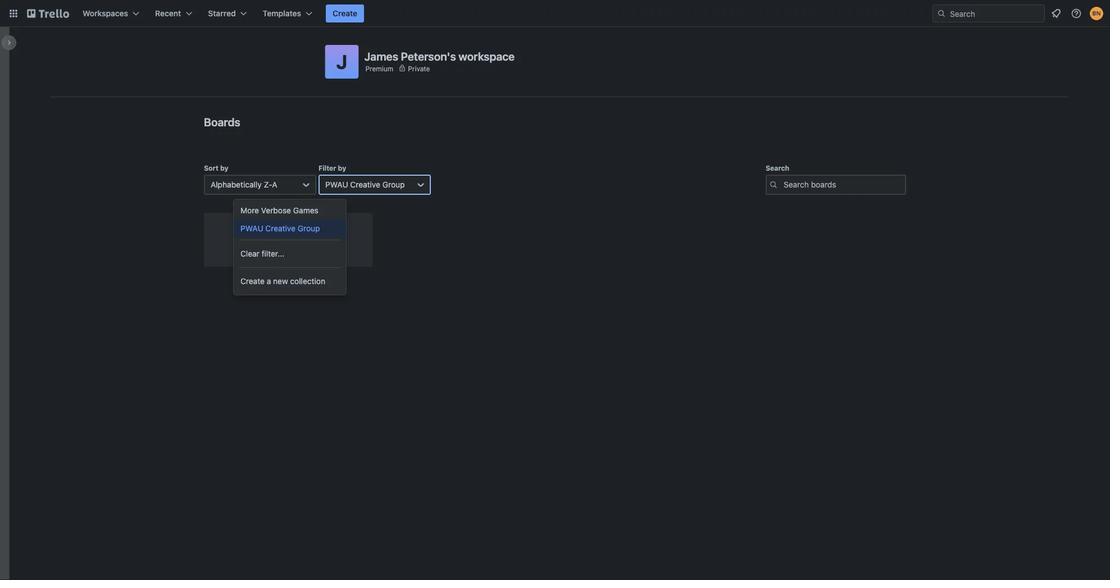 Task type: vqa. For each thing, say whether or not it's contained in the screenshot.
color: orange, title: none Image
no



Task type: locate. For each thing, give the bounding box(es) containing it.
j
[[336, 50, 348, 73]]

1 vertical spatial group
[[298, 224, 320, 233]]

0 vertical spatial pwau creative group
[[326, 180, 405, 189]]

pwau creative group
[[326, 180, 405, 189], [241, 224, 320, 233]]

1 vertical spatial pwau creative group
[[241, 224, 320, 233]]

create left a
[[241, 277, 265, 286]]

clear filter... button
[[234, 245, 346, 263]]

1 horizontal spatial pwau
[[326, 180, 348, 189]]

more verbose games
[[241, 206, 319, 215]]

clear
[[241, 249, 260, 259]]

james peterson's workspace premium
[[365, 49, 515, 73]]

j button
[[325, 45, 359, 79]]

starred button
[[201, 4, 254, 22]]

1 horizontal spatial by
[[338, 164, 346, 172]]

create a new collection button
[[234, 273, 346, 291]]

create new board
[[256, 233, 321, 242]]

create
[[333, 9, 358, 18], [256, 233, 280, 242], [241, 277, 265, 286]]

board
[[300, 233, 321, 242]]

clear filter...
[[241, 249, 285, 259]]

1 by from the left
[[220, 164, 229, 172]]

1 vertical spatial pwau
[[241, 224, 263, 233]]

new up clear filter... button
[[283, 233, 298, 242]]

filter
[[319, 164, 336, 172]]

new right a
[[273, 277, 288, 286]]

back to home image
[[27, 4, 69, 22]]

1 vertical spatial create
[[256, 233, 280, 242]]

1 horizontal spatial creative
[[350, 180, 381, 189]]

2 vertical spatial create
[[241, 277, 265, 286]]

boards
[[204, 115, 241, 128]]

create up j
[[333, 9, 358, 18]]

Search field
[[947, 5, 1045, 22]]

0 vertical spatial pwau
[[326, 180, 348, 189]]

workspaces button
[[76, 4, 146, 22]]

by
[[220, 164, 229, 172], [338, 164, 346, 172]]

pwau creative group down more verbose games
[[241, 224, 320, 233]]

1 vertical spatial creative
[[266, 224, 296, 233]]

open information menu image
[[1072, 8, 1083, 19]]

workspace
[[459, 49, 515, 63]]

group
[[383, 180, 405, 189], [298, 224, 320, 233]]

alphabetically
[[211, 180, 262, 189]]

new
[[283, 233, 298, 242], [273, 277, 288, 286]]

creative
[[350, 180, 381, 189], [266, 224, 296, 233]]

0 horizontal spatial group
[[298, 224, 320, 233]]

filter...
[[262, 249, 285, 259]]

2 by from the left
[[338, 164, 346, 172]]

0 notifications image
[[1050, 7, 1064, 20]]

0 horizontal spatial by
[[220, 164, 229, 172]]

more
[[241, 206, 259, 215]]

0 horizontal spatial pwau
[[241, 224, 263, 233]]

games
[[293, 206, 319, 215]]

by right filter
[[338, 164, 346, 172]]

recent button
[[148, 4, 199, 22]]

create inside button
[[333, 9, 358, 18]]

create up the filter...
[[256, 233, 280, 242]]

1 horizontal spatial group
[[383, 180, 405, 189]]

a
[[267, 277, 271, 286]]

james
[[365, 49, 399, 63]]

starred
[[208, 9, 236, 18]]

private
[[408, 65, 430, 73]]

1 horizontal spatial pwau creative group
[[326, 180, 405, 189]]

pwau down filter by
[[326, 180, 348, 189]]

by right sort
[[220, 164, 229, 172]]

0 vertical spatial create
[[333, 9, 358, 18]]

create inside button
[[241, 277, 265, 286]]

pwau
[[326, 180, 348, 189], [241, 224, 263, 233]]

1 vertical spatial new
[[273, 277, 288, 286]]

pwau creative group down filter by
[[326, 180, 405, 189]]

pwau down more
[[241, 224, 263, 233]]

premium
[[366, 65, 394, 73]]

ben nelson (bennelson96) image
[[1091, 7, 1104, 20]]



Task type: describe. For each thing, give the bounding box(es) containing it.
create for create a new collection
[[241, 277, 265, 286]]

workspaces
[[83, 9, 128, 18]]

filter by
[[319, 164, 346, 172]]

search image
[[938, 9, 947, 18]]

0 vertical spatial group
[[383, 180, 405, 189]]

templates button
[[256, 4, 319, 22]]

new inside create a new collection button
[[273, 277, 288, 286]]

by for alphabetically
[[220, 164, 229, 172]]

0 horizontal spatial creative
[[266, 224, 296, 233]]

primary element
[[0, 0, 1111, 27]]

search
[[766, 164, 790, 172]]

create button
[[326, 4, 364, 22]]

create a new collection
[[241, 277, 326, 286]]

peterson's
[[401, 49, 456, 63]]

create for create
[[333, 9, 358, 18]]

create for create new board
[[256, 233, 280, 242]]

alphabetically z-a
[[211, 180, 278, 189]]

sort by
[[204, 164, 229, 172]]

sort
[[204, 164, 219, 172]]

recent
[[155, 9, 181, 18]]

0 horizontal spatial pwau creative group
[[241, 224, 320, 233]]

z-
[[264, 180, 272, 189]]

templates
[[263, 9, 301, 18]]

0 vertical spatial creative
[[350, 180, 381, 189]]

by for pwau
[[338, 164, 346, 172]]

a
[[272, 180, 278, 189]]

collection
[[290, 277, 326, 286]]

Search text field
[[766, 175, 907, 195]]

0 vertical spatial new
[[283, 233, 298, 242]]

verbose
[[261, 206, 291, 215]]



